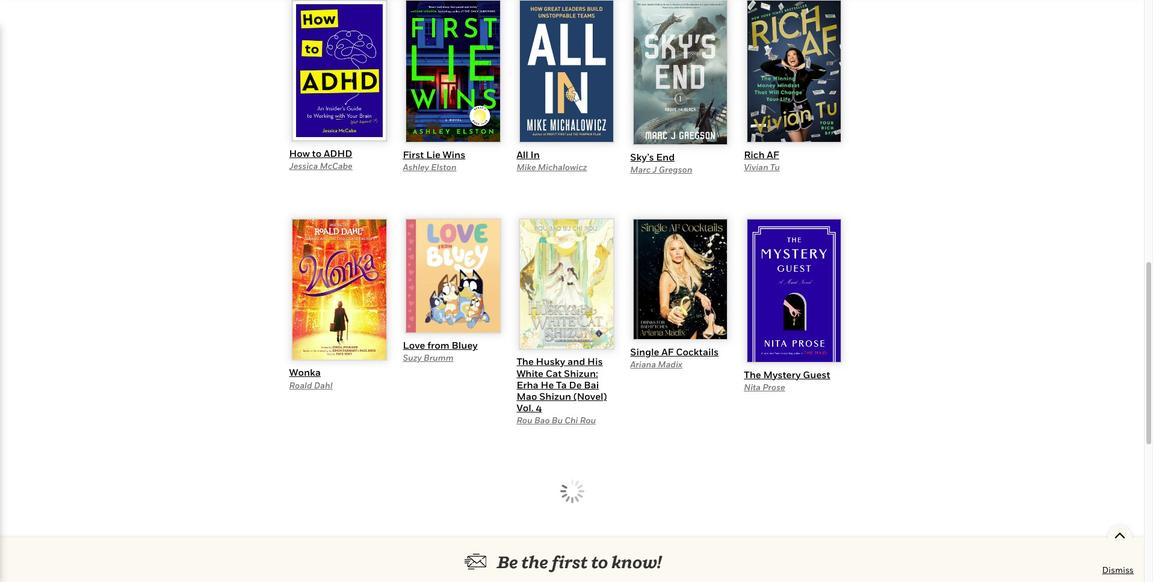 Task type: locate. For each thing, give the bounding box(es) containing it.
he
[[541, 379, 554, 391]]

af
[[767, 148, 779, 161], [662, 346, 674, 358]]

mike
[[517, 162, 536, 172]]

1 horizontal spatial rou
[[580, 415, 596, 426]]

lie
[[426, 148, 440, 161]]

the husky and his white cat shizun: erha he ta de bai mao shizun (novel) vol. 4 image
[[519, 218, 615, 351]]

love from bluey image
[[405, 218, 501, 334]]

single af cocktails link
[[630, 346, 719, 358]]

marc
[[630, 164, 651, 174]]

all in mike michalowicz
[[517, 148, 587, 172]]

rou down the vol.
[[517, 415, 532, 426]]

4
[[536, 402, 542, 414]]

tu
[[770, 162, 780, 172]]

marc j gregson link
[[630, 164, 692, 174]]

(novel)
[[574, 391, 607, 403]]

wonka
[[289, 367, 321, 379]]

suzy brumm link
[[403, 353, 453, 363]]

dismiss
[[1102, 565, 1134, 575]]

af inside rich af vivian tu
[[767, 148, 779, 161]]

the
[[517, 356, 534, 368], [744, 369, 761, 381]]

bai
[[584, 379, 599, 391]]

gregson
[[659, 164, 692, 174]]

the for the mystery guest
[[744, 369, 761, 381]]

the up nita
[[744, 369, 761, 381]]

michalowicz
[[538, 162, 587, 172]]

ariana madix link
[[630, 359, 682, 370]]

in
[[531, 148, 540, 161]]

erha
[[517, 379, 539, 391]]

rich
[[744, 148, 765, 161]]

suzy
[[403, 353, 422, 363]]

📚
[[636, 546, 647, 556]]

to up jessica mccabe link
[[312, 148, 321, 160]]

get personalized book recs 📚 link
[[497, 546, 647, 556]]

the inside the mystery guest nita prose
[[744, 369, 761, 381]]

0 vertical spatial to
[[312, 148, 321, 160]]

1 horizontal spatial the
[[744, 369, 761, 381]]

ta
[[556, 379, 567, 391]]

all
[[517, 148, 528, 161]]

all in image
[[519, 0, 615, 143]]

rich af link
[[744, 148, 779, 161]]

rou right chi
[[580, 415, 596, 426]]

af up the tu
[[767, 148, 779, 161]]

to
[[312, 148, 321, 160], [591, 552, 608, 572]]

chi
[[565, 415, 578, 426]]

first lie wins link
[[403, 148, 465, 161]]

expand/collapse sign up banner image
[[1114, 526, 1126, 544]]

1 vertical spatial the
[[744, 369, 761, 381]]

and
[[568, 356, 585, 368]]

guest
[[803, 369, 830, 381]]

to inside "how to adhd jessica mccabe"
[[312, 148, 321, 160]]

wins
[[443, 148, 465, 161]]

0 horizontal spatial to
[[312, 148, 321, 160]]

the husky and his white cat shizun: erha he ta de bai mao shizun (novel) vol. 4 rou bao bu chi rou
[[517, 356, 607, 426]]

j
[[653, 164, 657, 174]]

cocktails
[[676, 346, 719, 358]]

1 vertical spatial to
[[591, 552, 608, 572]]

the for the husky and his white cat shizun: erha he ta de bai mao shizun (novel) vol. 4
[[517, 356, 534, 368]]

to left recs
[[591, 552, 608, 572]]

sky's
[[630, 151, 654, 163]]

rich af vivian tu
[[744, 148, 780, 172]]

first
[[552, 552, 588, 572]]

bu
[[552, 415, 563, 426]]

mike michalowicz link
[[517, 162, 587, 172]]

rou
[[517, 415, 532, 426], [580, 415, 596, 426]]

love
[[403, 340, 425, 352]]

shizun
[[539, 391, 571, 403]]

0 vertical spatial the
[[517, 356, 534, 368]]

first
[[403, 148, 424, 161]]

the husky and his white cat shizun: erha he ta de bai mao shizun (novel) vol. 4 link
[[517, 356, 607, 414]]

how to adhd image
[[291, 0, 387, 142]]

af up madix
[[662, 346, 674, 358]]

1 vertical spatial af
[[662, 346, 674, 358]]

end
[[656, 151, 675, 163]]

vivian
[[744, 162, 768, 172]]

nita
[[744, 382, 761, 392]]

af inside single af cocktails ariana madix
[[662, 346, 674, 358]]

sky's end image
[[632, 0, 728, 145]]

sky's end marc j gregson
[[630, 151, 692, 174]]

single af cocktails image
[[632, 218, 728, 341]]

vol.
[[517, 402, 534, 414]]

single af cocktails ariana madix
[[630, 346, 719, 370]]

recs
[[611, 546, 634, 556]]

the up erha
[[517, 356, 534, 368]]

the inside the husky and his white cat shizun: erha he ta de bai mao shizun (novel) vol. 4 rou bao bu chi rou
[[517, 356, 534, 368]]

0 horizontal spatial the
[[517, 356, 534, 368]]

the mystery guest image
[[746, 218, 842, 363]]

prose
[[763, 382, 785, 392]]

ashley elston link
[[403, 162, 456, 172]]

1 horizontal spatial af
[[767, 148, 779, 161]]

0 horizontal spatial rou
[[517, 415, 532, 426]]

mao
[[517, 391, 537, 403]]

rich af image
[[746, 0, 842, 143]]

wonka link
[[289, 367, 321, 379]]

madix
[[658, 359, 682, 370]]

0 vertical spatial af
[[767, 148, 779, 161]]

be
[[497, 552, 518, 572]]

dahl
[[314, 380, 333, 390]]

0 horizontal spatial af
[[662, 346, 674, 358]]

de
[[569, 379, 582, 391]]



Task type: describe. For each thing, give the bounding box(es) containing it.
jessica mccabe link
[[289, 161, 353, 171]]

how to adhd link
[[289, 148, 352, 160]]

love from bluey suzy brumm
[[403, 340, 478, 363]]

bao
[[534, 415, 550, 426]]

2 rou from the left
[[580, 415, 596, 426]]

the mystery guest link
[[744, 369, 830, 381]]

roald
[[289, 380, 312, 390]]

roald dahl link
[[289, 380, 333, 390]]

first lie wins image
[[405, 0, 501, 143]]

love from bluey link
[[403, 340, 478, 352]]

wonka roald dahl
[[289, 367, 333, 390]]

how to adhd jessica mccabe
[[289, 148, 353, 171]]

how
[[289, 148, 310, 160]]

first lie wins ashley elston
[[403, 148, 465, 172]]

af for vivian
[[767, 148, 779, 161]]

bluey
[[452, 340, 478, 352]]

shizun:
[[564, 368, 598, 380]]

sky's end link
[[630, 151, 675, 163]]

mystery
[[763, 369, 801, 381]]

ashley
[[403, 162, 429, 172]]

1 rou from the left
[[517, 415, 532, 426]]

wonka image
[[291, 218, 387, 361]]

all in link
[[517, 148, 540, 161]]

dismiss link
[[1102, 565, 1134, 577]]

be the first to know!
[[497, 552, 662, 572]]

adhd
[[324, 148, 352, 160]]

from
[[427, 340, 449, 352]]

get
[[497, 546, 514, 556]]

vivian tu link
[[744, 162, 780, 172]]

ariana
[[630, 359, 656, 370]]

the
[[521, 552, 548, 572]]

cat
[[546, 368, 562, 380]]

the mystery guest nita prose
[[744, 369, 830, 392]]

elston
[[431, 162, 456, 172]]

af for cocktails
[[662, 346, 674, 358]]

his
[[587, 356, 603, 368]]

single
[[630, 346, 659, 358]]

1 horizontal spatial to
[[591, 552, 608, 572]]

know!
[[611, 552, 662, 572]]

nita prose link
[[744, 382, 785, 392]]

white
[[517, 368, 543, 380]]

jessica
[[289, 161, 318, 171]]

get personalized book recs 📚
[[497, 546, 647, 556]]

brumm
[[424, 353, 453, 363]]

mccabe
[[320, 161, 353, 171]]

book
[[585, 546, 609, 556]]

husky
[[536, 356, 565, 368]]

personalized
[[516, 546, 583, 556]]

rou bao bu chi rou link
[[517, 415, 596, 426]]



Task type: vqa. For each thing, say whether or not it's contained in the screenshot.


